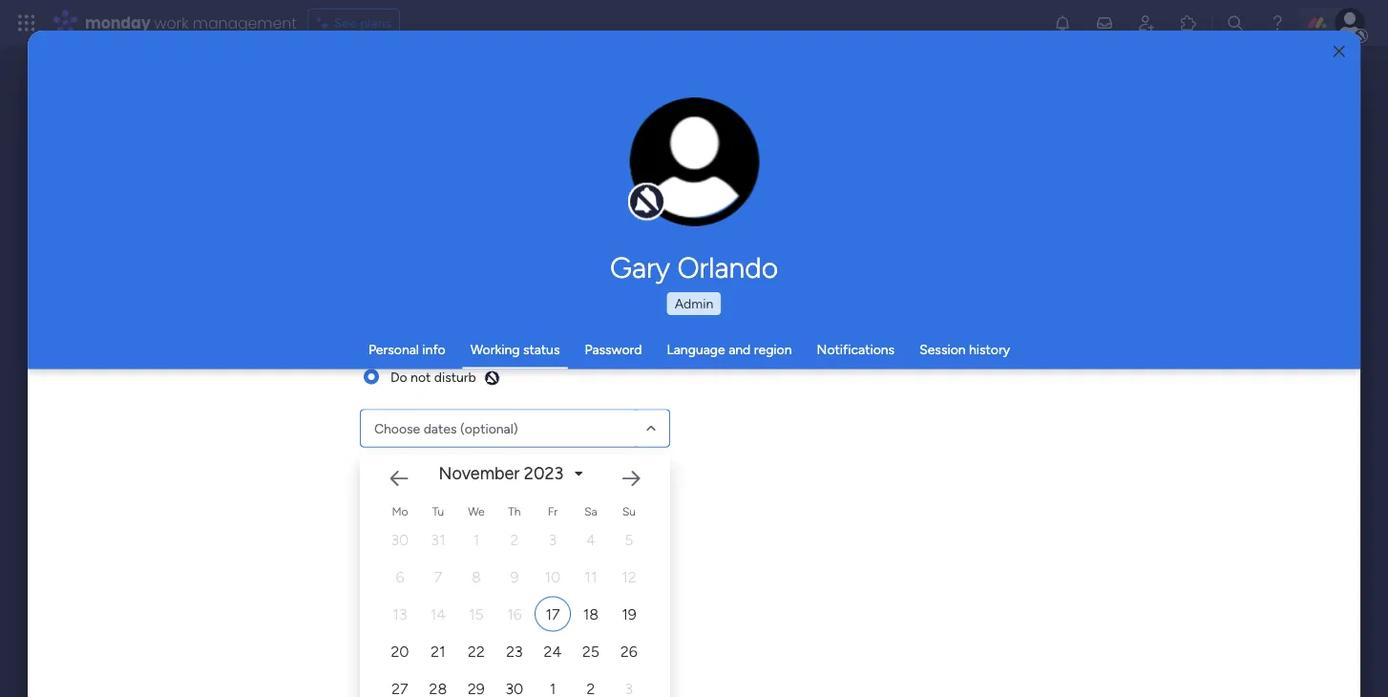 Task type: vqa. For each thing, say whether or not it's contained in the screenshot.
17
yes



Task type: describe. For each thing, give the bounding box(es) containing it.
session history
[[920, 341, 1010, 358]]

mo
[[392, 504, 408, 518]]

profile
[[700, 172, 735, 187]]

not
[[411, 369, 431, 385]]

23 button
[[496, 634, 533, 669]]

preview image
[[484, 370, 500, 386]]

change profile picture
[[654, 172, 735, 203]]

personal info link
[[368, 341, 446, 358]]

gary
[[610, 250, 670, 285]]

admin
[[675, 296, 713, 312]]

17 button
[[535, 596, 571, 632]]

status
[[523, 341, 560, 358]]

(optional)
[[460, 420, 518, 436]]

gary orlando dialog
[[28, 31, 1361, 697]]

fr
[[548, 504, 558, 518]]

notifications link
[[817, 341, 895, 358]]

23
[[506, 642, 523, 660]]

session
[[920, 341, 966, 358]]

picture
[[675, 188, 714, 203]]

do not disturb
[[391, 369, 476, 385]]

su
[[622, 504, 636, 518]]

notifications
[[817, 341, 895, 358]]

change profile picture button
[[630, 97, 760, 227]]

session history link
[[920, 341, 1010, 358]]

see plans button
[[308, 9, 400, 37]]

password link
[[585, 341, 642, 358]]

november 2023 region
[[360, 440, 1248, 697]]

personal
[[368, 341, 419, 358]]

20
[[391, 642, 409, 660]]

tu
[[432, 504, 444, 518]]

working status
[[470, 341, 560, 358]]

work
[[154, 12, 189, 33]]

disturb
[[434, 369, 476, 385]]

19 button
[[611, 596, 647, 632]]

caret down image
[[575, 467, 583, 480]]

see plans
[[334, 15, 392, 31]]

november
[[439, 463, 520, 484]]

working status link
[[470, 341, 560, 358]]

do
[[391, 369, 407, 385]]

21
[[431, 642, 446, 660]]

orlando
[[677, 250, 778, 285]]

language
[[667, 341, 725, 358]]

22 button
[[458, 634, 495, 669]]

management
[[193, 12, 297, 33]]

sa
[[585, 504, 597, 518]]

invite members image
[[1137, 13, 1156, 32]]

24 button
[[535, 634, 571, 669]]



Task type: locate. For each thing, give the bounding box(es) containing it.
gary orlando button
[[432, 250, 957, 285]]

20 button
[[382, 634, 418, 669]]

gary orlando
[[610, 250, 778, 285]]

plans
[[360, 15, 392, 31]]

21 button
[[420, 634, 456, 669]]

we
[[468, 504, 485, 518]]

2023
[[524, 463, 564, 484]]

25 button
[[573, 634, 609, 669]]

24
[[544, 642, 562, 660]]

change
[[654, 172, 697, 187]]

close image
[[1334, 45, 1345, 58]]

monday
[[85, 12, 150, 33]]

choose dates (optional)
[[374, 420, 518, 436]]

17
[[546, 605, 560, 623]]

notifications image
[[1053, 13, 1072, 32]]

22
[[468, 642, 485, 660]]

history
[[969, 341, 1010, 358]]

th
[[508, 504, 521, 518]]

18 button
[[573, 596, 609, 632]]

password
[[585, 341, 642, 358]]

language and region
[[667, 341, 792, 358]]

working
[[470, 341, 520, 358]]

select product image
[[17, 13, 36, 32]]

november 2023
[[439, 463, 564, 484]]

25
[[582, 642, 600, 660]]

language and region link
[[667, 341, 792, 358]]

see
[[334, 15, 357, 31]]

26 button
[[611, 634, 647, 669]]

apps image
[[1179, 13, 1198, 32]]

search everything image
[[1226, 13, 1245, 32]]

and
[[729, 341, 751, 358]]

dates
[[424, 420, 457, 436]]

region
[[754, 341, 792, 358]]

inbox image
[[1095, 13, 1114, 32]]

help image
[[1268, 13, 1287, 32]]

26
[[621, 642, 638, 660]]

personal info
[[368, 341, 446, 358]]

monday work management
[[85, 12, 297, 33]]

choose
[[374, 420, 420, 436]]

18
[[583, 605, 599, 623]]

info
[[422, 341, 446, 358]]

19
[[622, 605, 637, 623]]

gary orlando image
[[1335, 8, 1365, 38]]



